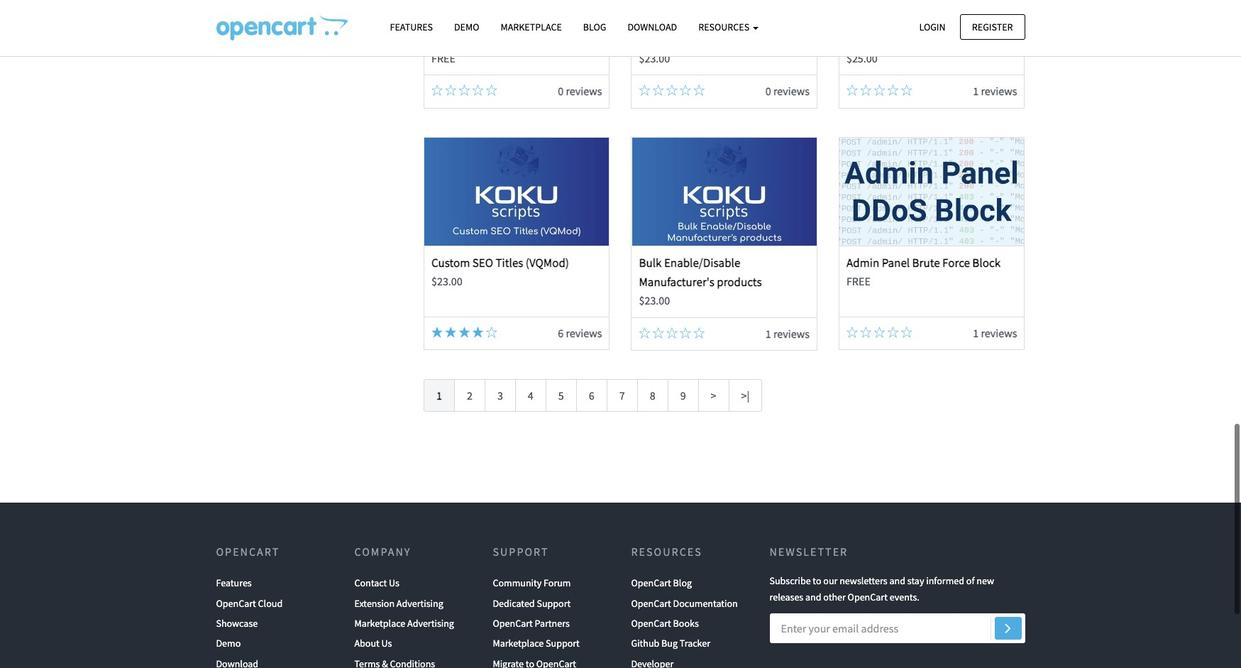 Task type: locate. For each thing, give the bounding box(es) containing it.
star light o image
[[445, 85, 457, 96], [459, 85, 470, 96], [473, 85, 484, 96], [653, 85, 664, 96], [680, 85, 692, 96], [694, 85, 705, 96], [888, 85, 899, 96], [902, 85, 913, 96], [847, 327, 858, 338], [874, 327, 886, 338], [888, 327, 899, 338], [639, 327, 651, 339], [653, 327, 664, 339]]

bulk enable/disable manufacturer's products $23.00
[[639, 255, 762, 308]]

1 horizontal spatial 0 reviews
[[766, 84, 810, 98]]

1 0 from the left
[[558, 84, 564, 98]]

1 horizontal spatial and
[[890, 575, 906, 587]]

0 vertical spatial $23.00
[[639, 51, 670, 65]]

1 horizontal spatial demo link
[[444, 15, 490, 40]]

custom seo titles (vqmod) $23.00
[[432, 255, 570, 288]]

1 reviews for bulk enable/disable manufacturer's products
[[766, 327, 810, 341]]

books
[[674, 617, 699, 630]]

documentation
[[674, 597, 738, 610]]

live left coupon
[[847, 12, 868, 28]]

marketplace advertising
[[355, 617, 454, 630]]

1 horizontal spatial demo
[[454, 21, 480, 33]]

opencart for opencart books
[[632, 617, 672, 630]]

opencart partners
[[493, 617, 570, 630]]

custom seo titles (vqmod) image
[[425, 138, 609, 246]]

2 horizontal spatial star light image
[[459, 327, 470, 338]]

star light o image
[[432, 85, 443, 96], [486, 85, 498, 96], [639, 85, 651, 96], [667, 85, 678, 96], [847, 85, 858, 96], [861, 85, 872, 96], [874, 85, 886, 96], [486, 327, 498, 338], [861, 327, 872, 338], [902, 327, 913, 338], [667, 327, 678, 339], [680, 327, 692, 339], [694, 327, 705, 339]]

(admin)
[[769, 12, 809, 28], [949, 12, 989, 28]]

and up the events.
[[890, 575, 906, 587]]

search for manufacturer
[[732, 12, 767, 28]]

us up the extension advertising
[[389, 577, 400, 590]]

0 horizontal spatial 0
[[558, 84, 564, 98]]

opencart down newsletters on the right of the page
[[848, 590, 888, 603]]

1 horizontal spatial star light image
[[445, 327, 457, 338]]

1 vertical spatial blog
[[674, 577, 692, 590]]

resources link
[[688, 15, 770, 40]]

0 reviews
[[558, 84, 602, 98], [766, 84, 810, 98]]

2 vertical spatial support
[[546, 637, 580, 650]]

opencart up github
[[632, 617, 672, 630]]

opencart for opencart partners
[[493, 617, 533, 630]]

(vqmod)
[[526, 255, 570, 270]]

us
[[389, 577, 400, 590], [382, 637, 392, 650]]

6
[[558, 326, 564, 340], [589, 389, 595, 403]]

2 link
[[454, 379, 486, 412]]

3
[[498, 389, 503, 403]]

0 vertical spatial features link
[[380, 15, 444, 40]]

opencart cloud link
[[216, 593, 283, 613]]

1 horizontal spatial free
[[847, 274, 871, 288]]

0 reviews for live manufacturer search (admin) - vqmod
[[766, 84, 810, 98]]

marketplace for marketplace support
[[493, 637, 544, 650]]

2 vertical spatial marketplace
[[493, 637, 544, 650]]

advertising down extension advertising link
[[408, 617, 454, 630]]

0 horizontal spatial 6
[[558, 326, 564, 340]]

seo
[[473, 255, 494, 270]]

marketplace support
[[493, 637, 580, 650]]

1 horizontal spatial 0
[[766, 84, 772, 98]]

search inside live coupon search (admin) - vqmod $25.00
[[912, 12, 947, 28]]

1 vertical spatial 6
[[589, 389, 595, 403]]

0 horizontal spatial (admin)
[[769, 12, 809, 28]]

- right the login
[[991, 12, 995, 28]]

us for about us
[[382, 637, 392, 650]]

bug
[[662, 637, 678, 650]]

0 vertical spatial marketplace
[[501, 21, 562, 33]]

marketplace link
[[490, 15, 573, 40]]

our
[[824, 575, 838, 587]]

list
[[474, 32, 489, 47]]

1 vertical spatial demo
[[216, 637, 241, 650]]

free down admin
[[847, 274, 871, 288]]

1 vertical spatial us
[[382, 637, 392, 650]]

2 (admin) from the left
[[949, 12, 989, 28]]

4
[[528, 389, 534, 403]]

search
[[732, 12, 767, 28], [912, 12, 947, 28]]

opencart up opencart cloud
[[216, 545, 280, 559]]

0 horizontal spatial blog
[[584, 21, 607, 33]]

about us
[[355, 637, 392, 650]]

0 vertical spatial demo link
[[444, 15, 490, 40]]

$23.00 for custom seo titles (vqmod)
[[432, 274, 463, 288]]

angle right image
[[1006, 620, 1012, 637]]

0 horizontal spatial features link
[[216, 573, 252, 593]]

1 search from the left
[[732, 12, 767, 28]]

support up 'partners'
[[537, 597, 571, 610]]

1 vertical spatial advertising
[[408, 617, 454, 630]]

support for marketplace
[[546, 637, 580, 650]]

2 0 reviews from the left
[[766, 84, 810, 98]]

vqmod down manufacturer
[[646, 32, 682, 47]]

1 vqmod from the left
[[646, 32, 682, 47]]

1 horizontal spatial 6
[[589, 389, 595, 403]]

(admin) for live coupon search (admin) - vqmod
[[949, 12, 989, 28]]

search right coupon
[[912, 12, 947, 28]]

1 vertical spatial $23.00
[[432, 274, 463, 288]]

Enter your email address text field
[[770, 614, 1026, 644]]

0 horizontal spatial features
[[216, 577, 252, 590]]

admin panel brute force block image
[[840, 138, 1025, 246]]

0 vertical spatial features
[[390, 21, 433, 33]]

advertising for marketplace advertising
[[408, 617, 454, 630]]

titles
[[496, 255, 524, 270]]

6 left 7
[[589, 389, 595, 403]]

0 horizontal spatial demo
[[216, 637, 241, 650]]

opencart inside subscribe to our newsletters and stay informed of new releases and other opencart events.
[[848, 590, 888, 603]]

opencart for opencart
[[216, 545, 280, 559]]

live
[[639, 12, 660, 28], [847, 12, 868, 28]]

1 reviews
[[974, 84, 1018, 98], [974, 326, 1018, 340], [766, 327, 810, 341]]

0 horizontal spatial 0 reviews
[[558, 84, 602, 98]]

- right blog link
[[639, 32, 643, 47]]

vqmod for manufacturer
[[646, 32, 682, 47]]

opencart up opencart documentation
[[632, 577, 672, 590]]

5 link
[[546, 379, 577, 412]]

github
[[632, 637, 660, 650]]

search inside live manufacturer search (admin) - vqmod $23.00
[[732, 12, 767, 28]]

0 horizontal spatial live
[[639, 12, 660, 28]]

9
[[681, 389, 686, 403]]

opencart up showcase
[[216, 597, 256, 610]]

opencart books
[[632, 617, 699, 630]]

$23.00 down manufacturer's
[[639, 293, 670, 308]]

advertising
[[397, 597, 444, 610], [408, 617, 454, 630]]

advertising for extension advertising
[[397, 597, 444, 610]]

enable/disable
[[665, 255, 741, 270]]

opencart blog link
[[632, 573, 692, 593]]

blog link
[[573, 15, 617, 40]]

search right manufacturer
[[732, 12, 767, 28]]

1 (admin) from the left
[[769, 12, 809, 28]]

dedicated support
[[493, 597, 571, 610]]

$23.00 inside custom seo titles (vqmod) $23.00
[[432, 274, 463, 288]]

login
[[920, 20, 946, 33]]

extension advertising
[[355, 597, 444, 610]]

1 vertical spatial marketplace
[[355, 617, 406, 630]]

0 vertical spatial advertising
[[397, 597, 444, 610]]

other
[[824, 590, 846, 603]]

tracker
[[680, 637, 711, 650]]

marketplace advertising link
[[355, 613, 454, 634]]

1 horizontal spatial blog
[[674, 577, 692, 590]]

us for contact us
[[389, 577, 400, 590]]

1 vertical spatial free
[[847, 274, 871, 288]]

vqmod inside live manufacturer search (admin) - vqmod $23.00
[[646, 32, 682, 47]]

events.
[[890, 590, 920, 603]]

0 reviews for product result's top in admin product list
[[558, 84, 602, 98]]

- inside live coupon search (admin) - vqmod $25.00
[[991, 12, 995, 28]]

1 horizontal spatial search
[[912, 12, 947, 28]]

live inside live coupon search (admin) - vqmod $25.00
[[847, 12, 868, 28]]

vqmod for coupon
[[847, 32, 883, 47]]

1 vertical spatial features
[[216, 577, 252, 590]]

2 vertical spatial $23.00
[[639, 293, 670, 308]]

vqmod up $25.00
[[847, 32, 883, 47]]

0 horizontal spatial search
[[732, 12, 767, 28]]

0
[[558, 84, 564, 98], [766, 84, 772, 98]]

0 down the marketplace link
[[558, 84, 564, 98]]

features for opencart cloud
[[216, 577, 252, 590]]

coupon
[[870, 12, 910, 28]]

company
[[355, 545, 411, 559]]

0 vertical spatial 6
[[558, 326, 564, 340]]

1 vertical spatial features link
[[216, 573, 252, 593]]

$25.00
[[847, 51, 878, 65]]

0 horizontal spatial free
[[432, 51, 456, 65]]

of
[[967, 575, 975, 587]]

features link for opencart cloud
[[216, 573, 252, 593]]

free inside product result's top in admin product list free
[[432, 51, 456, 65]]

free down product
[[432, 51, 456, 65]]

cloud
[[258, 597, 283, 610]]

0 horizontal spatial -
[[639, 32, 643, 47]]

and
[[890, 575, 906, 587], [806, 590, 822, 603]]

0 vertical spatial resources
[[699, 21, 752, 33]]

support for dedicated
[[537, 597, 571, 610]]

- inside live manufacturer search (admin) - vqmod $23.00
[[639, 32, 643, 47]]

0 vertical spatial -
[[991, 12, 995, 28]]

blog up opencart documentation
[[674, 577, 692, 590]]

2 vqmod from the left
[[847, 32, 883, 47]]

0 vertical spatial us
[[389, 577, 400, 590]]

-
[[991, 12, 995, 28], [639, 32, 643, 47]]

1 reviews for admin panel brute force block
[[974, 326, 1018, 340]]

demo
[[454, 21, 480, 33], [216, 637, 241, 650]]

community forum link
[[493, 573, 571, 593]]

$23.00 inside bulk enable/disable manufacturer's products $23.00
[[639, 293, 670, 308]]

6 for 6 reviews
[[558, 326, 564, 340]]

admin panel brute force block link
[[847, 255, 1001, 270]]

resources
[[699, 21, 752, 33], [632, 545, 703, 559]]

6 up the 5 "link"
[[558, 326, 564, 340]]

blog
[[584, 21, 607, 33], [674, 577, 692, 590]]

(admin) inside live manufacturer search (admin) - vqmod $23.00
[[769, 12, 809, 28]]

download
[[628, 21, 678, 33]]

subscribe
[[770, 575, 811, 587]]

blog right admin
[[584, 21, 607, 33]]

1 horizontal spatial features link
[[380, 15, 444, 40]]

0 vertical spatial blog
[[584, 21, 607, 33]]

6 for 6
[[589, 389, 595, 403]]

features link
[[380, 15, 444, 40], [216, 573, 252, 593]]

1 star light image from the left
[[432, 327, 443, 338]]

and down the to
[[806, 590, 822, 603]]

live left manufacturer
[[639, 12, 660, 28]]

0 vertical spatial free
[[432, 51, 456, 65]]

marketplace for marketplace
[[501, 21, 562, 33]]

1 horizontal spatial features
[[390, 21, 433, 33]]

$23.00 down download link
[[639, 51, 670, 65]]

star light image
[[432, 327, 443, 338], [445, 327, 457, 338], [459, 327, 470, 338]]

$23.00 down custom
[[432, 274, 463, 288]]

advertising up marketplace advertising
[[397, 597, 444, 610]]

live for live manufacturer search (admin) - vqmod
[[639, 12, 660, 28]]

1 live from the left
[[639, 12, 660, 28]]

1 horizontal spatial vqmod
[[847, 32, 883, 47]]

bulk enable/disable manufacturer's products image
[[632, 138, 817, 246]]

us right about
[[382, 637, 392, 650]]

2 search from the left
[[912, 12, 947, 28]]

vqmod inside live coupon search (admin) - vqmod $25.00
[[847, 32, 883, 47]]

newsletters
[[840, 575, 888, 587]]

1 vertical spatial and
[[806, 590, 822, 603]]

opencart down opencart blog link on the bottom of the page
[[632, 597, 672, 610]]

marketplace inside marketplace support link
[[493, 637, 544, 650]]

releases
[[770, 590, 804, 603]]

result's
[[474, 12, 511, 28]]

$23.00 for bulk enable/disable manufacturer's products
[[639, 293, 670, 308]]

1 horizontal spatial -
[[991, 12, 995, 28]]

1 vertical spatial demo link
[[216, 634, 241, 654]]

features
[[390, 21, 433, 33], [216, 577, 252, 590]]

0 vertical spatial demo
[[454, 21, 480, 33]]

0 horizontal spatial vqmod
[[646, 32, 682, 47]]

9 link
[[668, 379, 699, 412]]

live inside live manufacturer search (admin) - vqmod $23.00
[[639, 12, 660, 28]]

features link for demo
[[380, 15, 444, 40]]

1 0 reviews from the left
[[558, 84, 602, 98]]

0 horizontal spatial star light image
[[432, 327, 443, 338]]

marketplace support link
[[493, 634, 580, 654]]

>
[[711, 389, 717, 403]]

reviews
[[566, 84, 602, 98], [774, 84, 810, 98], [982, 84, 1018, 98], [566, 326, 602, 340], [982, 326, 1018, 340], [774, 327, 810, 341]]

1
[[974, 84, 979, 98], [974, 326, 979, 340], [766, 327, 772, 341], [437, 389, 442, 403]]

support up community on the bottom left of the page
[[493, 545, 549, 559]]

1 horizontal spatial live
[[847, 12, 868, 28]]

2 live from the left
[[847, 12, 868, 28]]

informed
[[927, 575, 965, 587]]

free
[[432, 51, 456, 65], [847, 274, 871, 288]]

2 0 from the left
[[766, 84, 772, 98]]

0 down live manufacturer search (admin) - vqmod $23.00
[[766, 84, 772, 98]]

opencart down dedicated
[[493, 617, 533, 630]]

1 horizontal spatial (admin)
[[949, 12, 989, 28]]

1 vertical spatial -
[[639, 32, 643, 47]]

bulk enable/disable manufacturer's products link
[[639, 255, 762, 290]]

(admin) inside live coupon search (admin) - vqmod $25.00
[[949, 12, 989, 28]]

1 vertical spatial support
[[537, 597, 571, 610]]

support down 'partners'
[[546, 637, 580, 650]]



Task type: describe. For each thing, give the bounding box(es) containing it.
free inside admin panel brute force block free
[[847, 274, 871, 288]]

search for coupon
[[912, 12, 947, 28]]

manufacturer's
[[639, 274, 715, 290]]

star light image
[[473, 327, 484, 338]]

8
[[650, 389, 656, 403]]

0 horizontal spatial and
[[806, 590, 822, 603]]

admin
[[847, 255, 880, 270]]

admin panel brute force block free
[[847, 255, 1001, 288]]

download link
[[617, 15, 688, 40]]

contact us
[[355, 577, 400, 590]]

register link
[[961, 14, 1026, 40]]

opencart cloud
[[216, 597, 283, 610]]

7 link
[[607, 379, 638, 412]]

newsletter
[[770, 545, 849, 559]]

to
[[813, 575, 822, 587]]

opencart blog
[[632, 577, 692, 590]]

2
[[467, 389, 473, 403]]

product result's top in admin product list free
[[432, 12, 577, 65]]

5
[[559, 389, 564, 403]]

new
[[977, 575, 995, 587]]

3 star light image from the left
[[459, 327, 470, 338]]

>|
[[742, 389, 750, 403]]

2 star light image from the left
[[445, 327, 457, 338]]

opencart for opencart cloud
[[216, 597, 256, 610]]

(admin) for live manufacturer search (admin) - vqmod
[[769, 12, 809, 28]]

live manufacturer search (admin) - vqmod link
[[639, 12, 809, 47]]

0 vertical spatial and
[[890, 575, 906, 587]]

about
[[355, 637, 380, 650]]

live for live coupon search (admin) - vqmod
[[847, 12, 868, 28]]

0 for product result's top in admin product list
[[558, 84, 564, 98]]

opencart documentation
[[632, 597, 738, 610]]

products
[[717, 274, 762, 290]]

4 link
[[515, 379, 547, 412]]

github bug tracker link
[[632, 634, 711, 654]]

custom seo titles (vqmod) link
[[432, 255, 570, 270]]

block
[[973, 255, 1001, 270]]

partners
[[535, 617, 570, 630]]

0 vertical spatial support
[[493, 545, 549, 559]]

custom
[[432, 255, 470, 270]]

dedicated support link
[[493, 593, 571, 613]]

top
[[513, 12, 531, 28]]

opencart books link
[[632, 613, 699, 634]]

$23.00 inside live manufacturer search (admin) - vqmod $23.00
[[639, 51, 670, 65]]

opencart - marketplace image
[[216, 15, 348, 40]]

resources inside resources 'link'
[[699, 21, 752, 33]]

showcase
[[216, 617, 258, 630]]

showcase link
[[216, 613, 258, 634]]

6 reviews
[[558, 326, 602, 340]]

6 link
[[576, 379, 608, 412]]

3 link
[[485, 379, 516, 412]]

>| link
[[729, 379, 763, 412]]

features for demo
[[390, 21, 433, 33]]

0 horizontal spatial demo link
[[216, 634, 241, 654]]

opencart documentation link
[[632, 593, 738, 613]]

marketplace for marketplace advertising
[[355, 617, 406, 630]]

opencart for opencart blog
[[632, 577, 672, 590]]

register
[[973, 20, 1014, 33]]

8 link
[[637, 379, 669, 412]]

community forum
[[493, 577, 571, 590]]

product
[[432, 32, 472, 47]]

panel
[[882, 255, 910, 270]]

7
[[620, 389, 625, 403]]

opencart for opencart documentation
[[632, 597, 672, 610]]

force
[[943, 255, 971, 270]]

manufacturer
[[662, 12, 730, 28]]

live coupon search (admin) - vqmod $25.00
[[847, 12, 995, 65]]

opencart partners link
[[493, 613, 570, 634]]

bulk
[[639, 255, 662, 270]]

subscribe to our newsletters and stay informed of new releases and other opencart events.
[[770, 575, 995, 603]]

1 vertical spatial resources
[[632, 545, 703, 559]]

contact us link
[[355, 573, 400, 593]]

- for live coupon search (admin) - vqmod
[[991, 12, 995, 28]]

brute
[[913, 255, 941, 270]]

login link
[[908, 14, 958, 40]]

stay
[[908, 575, 925, 587]]

> link
[[698, 379, 730, 412]]

- for live manufacturer search (admin) - vqmod
[[639, 32, 643, 47]]

extension
[[355, 597, 395, 610]]

about us link
[[355, 634, 392, 654]]

product result's top in admin product list link
[[432, 12, 577, 47]]

0 for live manufacturer search (admin) - vqmod
[[766, 84, 772, 98]]

extension advertising link
[[355, 593, 444, 613]]

admin
[[545, 12, 577, 28]]

product
[[432, 12, 472, 28]]

community
[[493, 577, 542, 590]]



Task type: vqa. For each thing, say whether or not it's contained in the screenshot.


